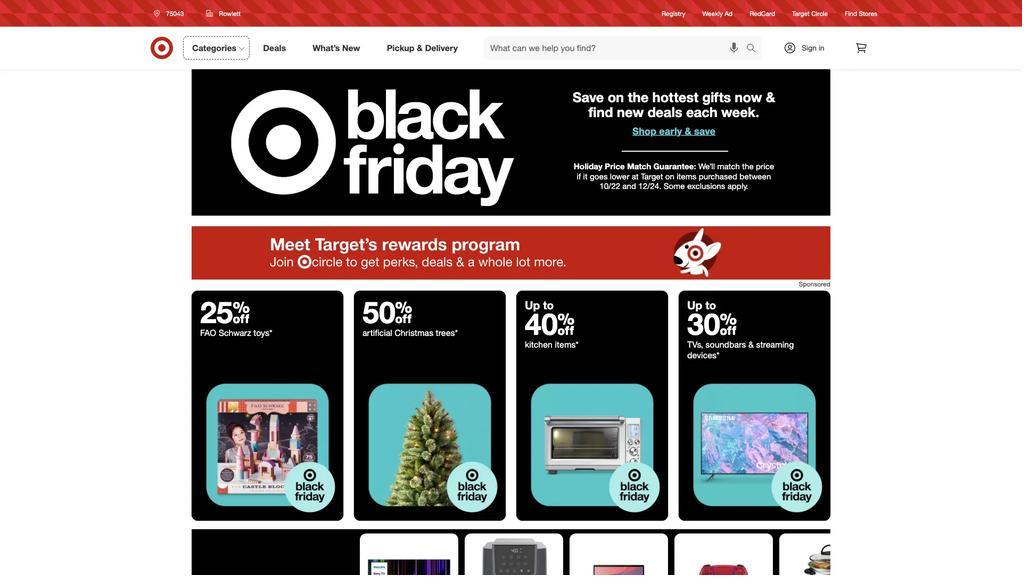 Task type: describe. For each thing, give the bounding box(es) containing it.
new
[[617, 104, 644, 120]]

price
[[756, 161, 775, 171]]

pickup & delivery link
[[378, 36, 471, 60]]

categories link
[[183, 36, 250, 60]]

up for 30
[[688, 298, 703, 312]]

devices*
[[688, 350, 720, 360]]

& right pickup
[[417, 43, 423, 53]]

schwarz
[[219, 328, 251, 338]]

it
[[584, 171, 588, 181]]

up for 40
[[525, 298, 540, 312]]

goes
[[590, 171, 608, 181]]

advertisement region
[[192, 226, 831, 280]]

30
[[688, 306, 737, 342]]

deals link
[[254, 36, 299, 60]]

early
[[660, 125, 682, 137]]

purchased
[[699, 171, 738, 181]]

circle
[[812, 9, 828, 17]]

12/24.
[[639, 181, 662, 191]]

guarantee:
[[654, 161, 697, 171]]

categories
[[192, 43, 237, 53]]

tvs,
[[688, 339, 704, 350]]

target circle
[[793, 9, 828, 17]]

fao
[[200, 328, 216, 338]]

toys*
[[254, 328, 273, 338]]

to for 40
[[543, 298, 554, 312]]

find stores
[[845, 9, 878, 17]]

pickup & delivery
[[387, 43, 458, 53]]

shop early & save
[[633, 125, 716, 137]]

some
[[664, 181, 685, 191]]

streaming
[[757, 339, 794, 350]]

artificial
[[363, 328, 393, 338]]

in
[[819, 43, 825, 52]]

deals
[[263, 43, 286, 53]]

sponsored
[[799, 280, 831, 288]]

registry link
[[662, 9, 686, 18]]

find stores link
[[845, 9, 878, 18]]

what's new
[[313, 43, 360, 53]]

25
[[200, 294, 250, 330]]

apply.
[[728, 181, 749, 191]]

now
[[735, 89, 763, 105]]

target black friday image for artificial christmas trees*
[[354, 369, 506, 521]]

if
[[577, 171, 581, 181]]

shop
[[633, 125, 657, 137]]

up to for 40
[[525, 298, 554, 312]]

and
[[623, 181, 637, 191]]

find
[[845, 9, 858, 17]]

we'll
[[699, 161, 715, 171]]

kitchen items*
[[525, 339, 579, 350]]

save
[[695, 125, 716, 137]]

search button
[[742, 36, 768, 62]]

hottest
[[653, 89, 699, 105]]

target black friday image for kitchen items*
[[517, 369, 668, 521]]

weekly ad
[[703, 9, 733, 17]]

25 fao schwarz toys*
[[200, 294, 273, 338]]

pickup
[[387, 43, 415, 53]]

holiday price match guarantee:
[[574, 161, 697, 171]]

christmas
[[395, 328, 434, 338]]

& inside tvs, soundbars & streaming devices*
[[749, 339, 754, 350]]

rowlett button
[[199, 4, 248, 23]]

each
[[687, 104, 718, 120]]

on inside we'll match the price if it goes lower at target on items purchased between 10/22 and 12/24. some exclusions apply.
[[666, 171, 675, 181]]

carousel region
[[192, 530, 831, 575]]

75043 button
[[147, 4, 195, 23]]

what's new link
[[304, 36, 374, 60]]

items
[[677, 171, 697, 181]]

redcard
[[750, 9, 776, 17]]

stores
[[859, 9, 878, 17]]

redcard link
[[750, 9, 776, 18]]

delivery
[[425, 43, 458, 53]]

up to for 30
[[688, 298, 717, 312]]

week.
[[722, 104, 760, 120]]



Task type: locate. For each thing, give the bounding box(es) containing it.
0 vertical spatial target
[[793, 9, 810, 17]]

between
[[740, 171, 772, 181]]

target black friday image for tvs, soundbars & streaming devices*
[[679, 369, 831, 521]]

up to up the tvs,
[[688, 298, 717, 312]]

the inside we'll match the price if it goes lower at target on items purchased between 10/22 and 12/24. some exclusions apply.
[[743, 161, 754, 171]]

sign in
[[802, 43, 825, 52]]

& left streaming
[[749, 339, 754, 350]]

items*
[[555, 339, 579, 350]]

price
[[605, 161, 625, 171]]

the for on
[[628, 89, 649, 105]]

1 target black friday image from the left
[[192, 369, 344, 521]]

0 horizontal spatial to
[[543, 298, 554, 312]]

1 vertical spatial the
[[743, 161, 754, 171]]

40
[[525, 306, 575, 342]]

1 horizontal spatial up to
[[688, 298, 717, 312]]

1 horizontal spatial target
[[793, 9, 810, 17]]

find
[[589, 104, 613, 120]]

match
[[718, 161, 740, 171]]

gifts
[[703, 89, 731, 105]]

rowlett
[[219, 9, 241, 17]]

the
[[628, 89, 649, 105], [743, 161, 754, 171]]

to
[[543, 298, 554, 312], [706, 298, 717, 312]]

the up shop
[[628, 89, 649, 105]]

target
[[793, 9, 810, 17], [641, 171, 663, 181]]

target black friday image
[[192, 369, 344, 521], [354, 369, 506, 521], [517, 369, 668, 521], [679, 369, 831, 521]]

soundbars
[[706, 339, 746, 350]]

1 horizontal spatial on
[[666, 171, 675, 181]]

0 horizontal spatial up to
[[525, 298, 554, 312]]

& left save
[[685, 125, 692, 137]]

0 horizontal spatial on
[[608, 89, 624, 105]]

target black friday image for fao schwarz toys*
[[192, 369, 344, 521]]

tvs, soundbars & streaming devices*
[[688, 339, 794, 360]]

& inside save on the hottest gifts now & find new deals each week.
[[766, 89, 776, 105]]

match
[[627, 161, 652, 171]]

at
[[632, 171, 639, 181]]

0 vertical spatial the
[[628, 89, 649, 105]]

to up kitchen items*
[[543, 298, 554, 312]]

2 up from the left
[[688, 298, 703, 312]]

on left items at the top of page
[[666, 171, 675, 181]]

the for match
[[743, 161, 754, 171]]

2 to from the left
[[706, 298, 717, 312]]

up to
[[525, 298, 554, 312], [688, 298, 717, 312]]

lower
[[610, 171, 630, 181]]

what's
[[313, 43, 340, 53]]

to for 30
[[706, 298, 717, 312]]

0 horizontal spatial up
[[525, 298, 540, 312]]

holiday
[[574, 161, 603, 171]]

black friday deals image
[[192, 69, 831, 216]]

2 up to from the left
[[688, 298, 717, 312]]

up to up kitchen
[[525, 298, 554, 312]]

sign
[[802, 43, 817, 52]]

4 target black friday image from the left
[[679, 369, 831, 521]]

up up kitchen
[[525, 298, 540, 312]]

search
[[742, 44, 768, 54]]

0 vertical spatial on
[[608, 89, 624, 105]]

registry
[[662, 9, 686, 17]]

target left circle at the top right of page
[[793, 9, 810, 17]]

target inside we'll match the price if it goes lower at target on items purchased between 10/22 and 12/24. some exclusions apply.
[[641, 171, 663, 181]]

&
[[417, 43, 423, 53], [766, 89, 776, 105], [685, 125, 692, 137], [749, 339, 754, 350]]

ad
[[725, 9, 733, 17]]

1 vertical spatial on
[[666, 171, 675, 181]]

1 to from the left
[[543, 298, 554, 312]]

on right save
[[608, 89, 624, 105]]

1 horizontal spatial to
[[706, 298, 717, 312]]

50 artificial christmas trees*
[[363, 294, 458, 338]]

the left the price on the right top of page
[[743, 161, 754, 171]]

10/22
[[600, 181, 621, 191]]

kitchen
[[525, 339, 553, 350]]

save on the hottest gifts now & find new deals each week.
[[573, 89, 776, 120]]

75043
[[166, 9, 184, 17]]

target circle link
[[793, 9, 828, 18]]

new
[[342, 43, 360, 53]]

1 up to from the left
[[525, 298, 554, 312]]

What can we help you find? suggestions appear below search field
[[484, 36, 749, 60]]

up
[[525, 298, 540, 312], [688, 298, 703, 312]]

exclusions
[[688, 181, 726, 191]]

save
[[573, 89, 604, 105]]

weekly ad link
[[703, 9, 733, 18]]

target right at on the right of the page
[[641, 171, 663, 181]]

sign in link
[[775, 36, 842, 60]]

1 up from the left
[[525, 298, 540, 312]]

trees*
[[436, 328, 458, 338]]

to up the soundbars at the bottom of page
[[706, 298, 717, 312]]

up up the tvs,
[[688, 298, 703, 312]]

1 vertical spatial target
[[641, 171, 663, 181]]

50
[[363, 294, 412, 330]]

the inside save on the hottest gifts now & find new deals each week.
[[628, 89, 649, 105]]

2 target black friday image from the left
[[354, 369, 506, 521]]

on
[[608, 89, 624, 105], [666, 171, 675, 181]]

1 horizontal spatial up
[[688, 298, 703, 312]]

weekly
[[703, 9, 723, 17]]

& right now
[[766, 89, 776, 105]]

3 target black friday image from the left
[[517, 369, 668, 521]]

0 horizontal spatial target
[[641, 171, 663, 181]]

on inside save on the hottest gifts now & find new deals each week.
[[608, 89, 624, 105]]

we'll match the price if it goes lower at target on items purchased between 10/22 and 12/24. some exclusions apply.
[[577, 161, 775, 191]]

0 horizontal spatial the
[[628, 89, 649, 105]]

deals
[[648, 104, 683, 120]]

1 horizontal spatial the
[[743, 161, 754, 171]]



Task type: vqa. For each thing, say whether or not it's contained in the screenshot.
"highly"
no



